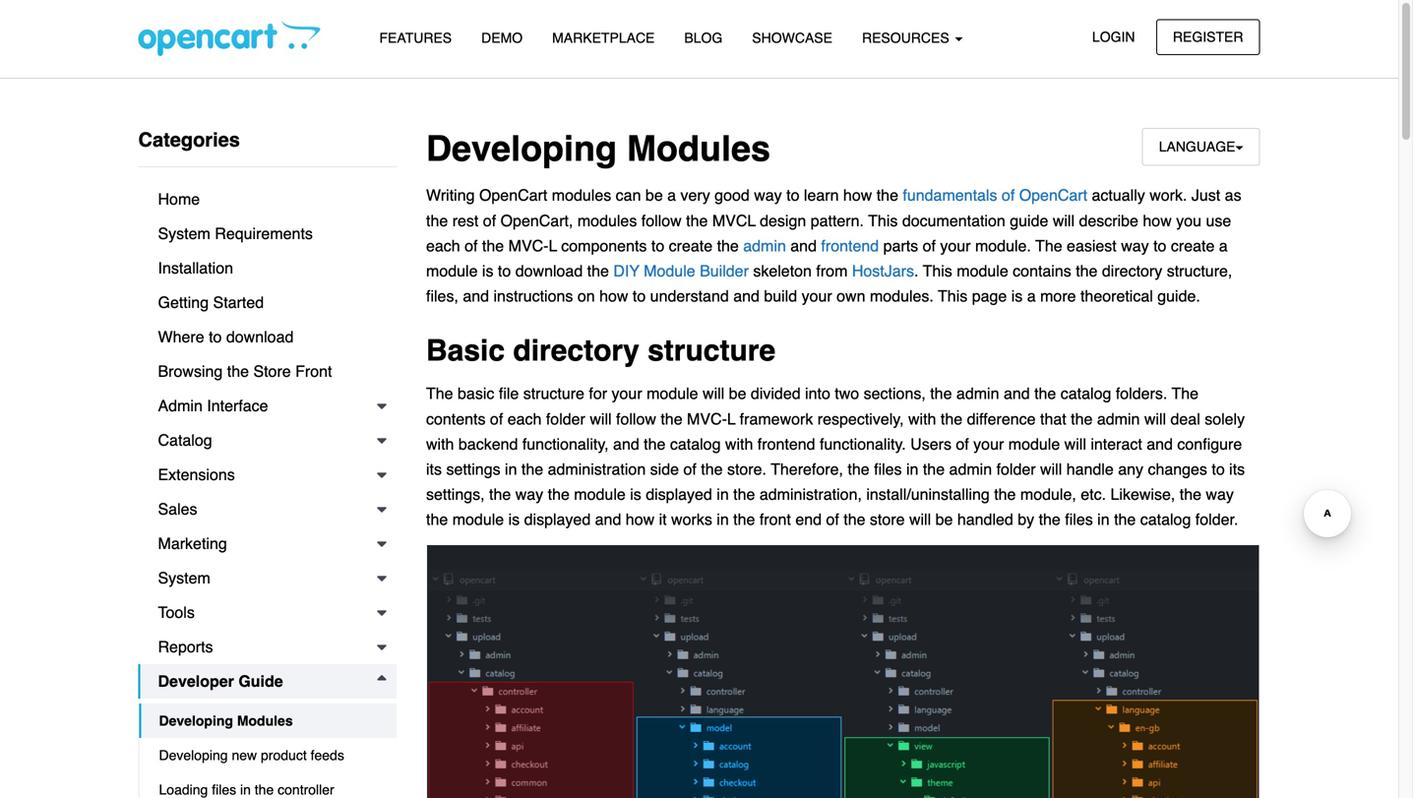 Task type: describe. For each thing, give the bounding box(es) containing it.
showcase link
[[738, 21, 848, 55]]

the inside loading files in the controller link
[[255, 782, 274, 798]]

by
[[1018, 511, 1035, 529]]

your inside the . this module contains the directory structure, files, and instructions on how to understand and build your own modules. this page is a more theoretical guide.
[[802, 287, 833, 305]]

learn
[[804, 186, 839, 205]]

1 horizontal spatial with
[[726, 435, 754, 453]]

product
[[261, 748, 307, 764]]

tools link
[[138, 596, 397, 630]]

admin up diy module builder skeleton from hostjars
[[744, 237, 787, 255]]

and down diy module builder skeleton from hostjars
[[734, 287, 760, 305]]

contents
[[426, 410, 486, 428]]

of up guide
[[1002, 186, 1015, 205]]

and up changes
[[1147, 435, 1174, 453]]

sales
[[158, 500, 197, 518]]

store
[[870, 511, 905, 529]]

where
[[158, 328, 204, 346]]

as
[[1226, 186, 1242, 205]]

extensions
[[158, 466, 235, 484]]

divided
[[751, 385, 801, 403]]

loading
[[159, 782, 208, 798]]

where to download link
[[138, 320, 397, 354]]

browsing the store front
[[158, 362, 332, 381]]

will inside 'actually work. just as the rest of opencart, modules follow the mvcl design pattern. this documentation guide will describe how you use each of the mvc-l components to create the'
[[1053, 211, 1075, 230]]

login link
[[1076, 19, 1153, 55]]

modules inside developing modules link
[[237, 713, 293, 729]]

0 vertical spatial folder
[[546, 410, 586, 428]]

admin link
[[744, 237, 787, 255]]

admin and frontend
[[744, 237, 879, 255]]

is inside the . this module contains the directory structure, files, and instructions on how to understand and build your own modules. this page is a more theoretical guide.
[[1012, 287, 1023, 305]]

2 horizontal spatial files
[[1066, 511, 1094, 529]]

from
[[817, 262, 848, 280]]

will left divided
[[703, 385, 725, 403]]

your inside parts of your module. the easiest way to create a module is to download the
[[941, 237, 971, 255]]

in down etc.
[[1098, 511, 1110, 529]]

in down backend
[[505, 460, 517, 478]]

resources
[[863, 30, 954, 46]]

extensions link
[[138, 458, 397, 492]]

register link
[[1157, 19, 1261, 55]]

admin interface link
[[138, 389, 397, 423]]

follow inside the basic file structure for your module will be divided into two sections, the admin and the catalog folders. the contents of each folder will follow the mvc-l framework respectively, with the difference that the admin will deal solely with backend functionality, and the catalog with frontend functionality. users of your module will interact and configure its settings in the administration side of the store. therefore, the files in the admin folder will handle any changes to its settings, the way the module is displayed in the administration, install/uninstalling the module, etc. likewise, the way the module is displayed and how it works in the front end of the store will be handled by the files in the catalog folder.
[[616, 410, 657, 428]]

handle
[[1067, 460, 1114, 478]]

getting started
[[158, 293, 264, 312]]

of down the rest
[[465, 237, 478, 255]]

admin interface
[[158, 397, 268, 415]]

how inside the basic file structure for your module will be divided into two sections, the admin and the catalog folders. the contents of each folder will follow the mvc-l framework respectively, with the difference that the admin will deal solely with backend functionality, and the catalog with frontend functionality. users of your module will interact and configure its settings in the administration side of the store. therefore, the files in the admin folder will handle any changes to its settings, the way the module is displayed in the administration, install/uninstalling the module, etc. likewise, the way the module is displayed and how it works in the front end of the store will be handled by the files in the catalog folder.
[[626, 511, 655, 529]]

front
[[760, 511, 792, 529]]

developing new product feeds
[[159, 748, 344, 764]]

1 horizontal spatial structure
[[648, 334, 776, 368]]

diy
[[614, 262, 640, 280]]

.
[[915, 262, 919, 280]]

works
[[672, 511, 713, 529]]

0 horizontal spatial a
[[668, 186, 677, 205]]

loading files in the controller
[[159, 782, 335, 798]]

to down work.
[[1154, 237, 1167, 255]]

of right 'users'
[[956, 435, 970, 453]]

0 horizontal spatial with
[[426, 435, 454, 453]]

modules inside 'actually work. just as the rest of opencart, modules follow the mvcl design pattern. this documentation guide will describe how you use each of the mvc-l components to create the'
[[578, 211, 637, 230]]

skeleton
[[754, 262, 812, 280]]

l inside 'actually work. just as the rest of opencart, modules follow the mvcl design pattern. this documentation guide will describe how you use each of the mvc-l components to create the'
[[549, 237, 557, 255]]

mvcl
[[713, 211, 756, 230]]

getting started link
[[138, 286, 397, 320]]

the inside browsing the store front link
[[227, 362, 249, 381]]

0 vertical spatial files
[[874, 460, 902, 478]]

build
[[764, 287, 798, 305]]

this inside 'actually work. just as the rest of opencart, modules follow the mvcl design pattern. this documentation guide will describe how you use each of the mvc-l components to create the'
[[869, 211, 898, 230]]

it
[[659, 511, 667, 529]]

getting
[[158, 293, 209, 312]]

front
[[296, 362, 332, 381]]

parts
[[884, 237, 919, 255]]

requirements
[[215, 224, 313, 243]]

marketing
[[158, 535, 227, 553]]

developer
[[158, 673, 234, 691]]

handled
[[958, 511, 1014, 529]]

basic
[[458, 385, 495, 403]]

guide.
[[1158, 287, 1201, 305]]

the basic file structure for your module will be divided into two sections, the admin and the catalog folders. the contents of each folder will follow the mvc-l framework respectively, with the difference that the admin will deal solely with backend functionality, and the catalog with frontend functionality. users of your module will interact and configure its settings in the administration side of the store. therefore, the files in the admin folder will handle any changes to its settings, the way the module is displayed in the administration, install/uninstalling the module, etc. likewise, the way the module is displayed and how it works in the front end of the store will be handled by the files in the catalog folder.
[[426, 385, 1246, 529]]

install/uninstalling
[[867, 485, 990, 504]]

2 its from the left
[[1230, 460, 1246, 478]]

developer guide link
[[138, 665, 397, 699]]

and right files,
[[463, 287, 489, 305]]

1 vertical spatial download
[[226, 328, 294, 346]]

way up design
[[754, 186, 782, 205]]

file
[[499, 385, 519, 403]]

will down folders.
[[1145, 410, 1167, 428]]

of right the rest
[[483, 211, 496, 230]]

way inside parts of your module. the easiest way to create a module is to download the
[[1122, 237, 1150, 255]]

file struct image
[[426, 545, 1261, 799]]

language button
[[1143, 128, 1261, 166]]

on
[[578, 287, 595, 305]]

will up module,
[[1041, 460, 1063, 478]]

describe
[[1080, 211, 1139, 230]]

deal
[[1171, 410, 1201, 428]]

interface
[[207, 397, 268, 415]]

each for folder
[[508, 410, 542, 428]]

system requirements link
[[138, 217, 397, 251]]

for
[[589, 385, 608, 403]]

etc.
[[1081, 485, 1107, 504]]

way down functionality,
[[516, 485, 544, 504]]

functionality,
[[523, 435, 609, 453]]

module down administration on the bottom left of the page
[[574, 485, 626, 504]]

hostjars
[[853, 262, 915, 280]]

admin down 'users'
[[950, 460, 993, 478]]

can
[[616, 186, 641, 205]]

developing for "developing new product feeds" link
[[159, 748, 228, 764]]

admin
[[158, 397, 203, 415]]

mvc- inside the basic file structure for your module will be divided into two sections, the admin and the catalog folders. the contents of each folder will follow the mvc-l framework respectively, with the difference that the admin will deal solely with backend functionality, and the catalog with frontend functionality. users of your module will interact and configure its settings in the administration side of the store. therefore, the files in the admin folder will handle any changes to its settings, the way the module is displayed in the administration, install/uninstalling the module, etc. likewise, the way the module is displayed and how it works in the front end of the store will be handled by the files in the catalog folder.
[[687, 410, 728, 428]]

pattern.
[[811, 211, 864, 230]]

catalog link
[[138, 423, 397, 458]]

settings,
[[426, 485, 485, 504]]

easiest
[[1067, 237, 1117, 255]]

and down administration on the bottom left of the page
[[595, 511, 622, 529]]

hostjars link
[[853, 262, 915, 280]]

how inside 'actually work. just as the rest of opencart, modules follow the mvcl design pattern. this documentation guide will describe how you use each of the mvc-l components to create the'
[[1144, 211, 1172, 230]]

home
[[158, 190, 200, 208]]

is down backend
[[509, 511, 520, 529]]

module inside the . this module contains the directory structure, files, and instructions on how to understand and build your own modules. this page is a more theoretical guide.
[[957, 262, 1009, 280]]

functionality.
[[820, 435, 907, 453]]

solely
[[1205, 410, 1246, 428]]

and up the difference
[[1004, 385, 1031, 403]]

module right for
[[647, 385, 699, 403]]

guide
[[1010, 211, 1049, 230]]

to inside 'actually work. just as the rest of opencart, modules follow the mvcl design pattern. this documentation guide will describe how you use each of the mvc-l components to create the'
[[652, 237, 665, 255]]

catalog
[[158, 431, 212, 449]]

admin up interact
[[1098, 410, 1141, 428]]

create inside parts of your module. the easiest way to create a module is to download the
[[1172, 237, 1215, 255]]

is inside parts of your module. the easiest way to create a module is to download the
[[482, 262, 494, 280]]

rest
[[453, 211, 479, 230]]

1 vertical spatial displayed
[[524, 511, 591, 529]]

1 opencart from the left
[[479, 186, 548, 205]]

your down the difference
[[974, 435, 1005, 453]]

components
[[561, 237, 647, 255]]

blog
[[685, 30, 723, 46]]

mvc- inside 'actually work. just as the rest of opencart, modules follow the mvcl design pattern. this documentation guide will describe how you use each of the mvc-l components to create the'
[[509, 237, 549, 255]]

own
[[837, 287, 866, 305]]

store
[[253, 362, 291, 381]]

how inside the . this module contains the directory structure, files, and instructions on how to understand and build your own modules. this page is a more theoretical guide.
[[600, 287, 629, 305]]

login
[[1093, 29, 1136, 45]]

1 vertical spatial developing modules
[[159, 713, 293, 729]]

work.
[[1150, 186, 1188, 205]]

settings
[[446, 460, 501, 478]]

changes
[[1149, 460, 1208, 478]]

0 vertical spatial catalog
[[1061, 385, 1112, 403]]



Task type: vqa. For each thing, say whether or not it's contained in the screenshot.
Option in the In the Option tab we can determine if it is a required option and what date we want included in the space. The customer can change the date using the calendar on the product page, so the date of the option value doesn't matter too much.
no



Task type: locate. For each thing, give the bounding box(es) containing it.
displayed down administration on the bottom left of the page
[[524, 511, 591, 529]]

system for system
[[158, 569, 211, 587]]

1 horizontal spatial be
[[729, 385, 747, 403]]

create up diy module builder link
[[669, 237, 713, 255]]

1 horizontal spatial its
[[1230, 460, 1246, 478]]

the up contents
[[426, 385, 453, 403]]

its
[[426, 460, 442, 478], [1230, 460, 1246, 478]]

2 horizontal spatial catalog
[[1141, 511, 1192, 529]]

0 vertical spatial directory
[[1103, 262, 1163, 280]]

likewise,
[[1111, 485, 1176, 504]]

folder.
[[1196, 511, 1239, 529]]

1 vertical spatial follow
[[616, 410, 657, 428]]

0 vertical spatial structure
[[648, 334, 776, 368]]

administration
[[548, 460, 646, 478]]

1 horizontal spatial mvc-
[[687, 410, 728, 428]]

1 vertical spatial this
[[923, 262, 953, 280]]

1 horizontal spatial modules
[[627, 128, 771, 169]]

1 vertical spatial developing
[[159, 713, 233, 729]]

to inside the . this module contains the directory structure, files, and instructions on how to understand and build your own modules. this page is a more theoretical guide.
[[633, 287, 646, 305]]

blog link
[[670, 21, 738, 55]]

the
[[1036, 237, 1063, 255], [426, 385, 453, 403], [1172, 385, 1199, 403]]

system for system requirements
[[158, 224, 211, 243]]

0 horizontal spatial its
[[426, 460, 442, 478]]

0 vertical spatial a
[[668, 186, 677, 205]]

0 horizontal spatial the
[[426, 385, 453, 403]]

its up settings,
[[426, 460, 442, 478]]

1 horizontal spatial l
[[728, 410, 736, 428]]

builder
[[700, 262, 749, 280]]

actually work. just as the rest of opencart, modules follow the mvcl design pattern. this documentation guide will describe how you use each of the mvc-l components to create the
[[426, 186, 1242, 255]]

and down design
[[791, 237, 817, 255]]

0 vertical spatial each
[[426, 237, 461, 255]]

catalog up side
[[670, 435, 721, 453]]

developer guide
[[158, 673, 283, 691]]

developing inside "developing new product feeds" link
[[159, 748, 228, 764]]

reports link
[[138, 630, 397, 665]]

and up administration on the bottom left of the page
[[613, 435, 640, 453]]

1 vertical spatial modules
[[237, 713, 293, 729]]

side
[[651, 460, 679, 478]]

the up deal
[[1172, 385, 1199, 403]]

2 horizontal spatial with
[[909, 410, 937, 428]]

structure
[[648, 334, 776, 368], [524, 385, 585, 403]]

structure,
[[1167, 262, 1233, 280]]

2 vertical spatial developing
[[159, 748, 228, 764]]

in down "new"
[[240, 782, 251, 798]]

your down from
[[802, 287, 833, 305]]

of up backend
[[490, 410, 503, 428]]

modules up "developing new product feeds" link
[[237, 713, 293, 729]]

0 horizontal spatial folder
[[546, 410, 586, 428]]

folder up module,
[[997, 460, 1036, 478]]

follow down very on the top of page
[[642, 211, 682, 230]]

developing modules up can
[[426, 128, 771, 169]]

resources link
[[848, 21, 978, 55]]

0 horizontal spatial l
[[549, 237, 557, 255]]

catalog up 'that' at bottom
[[1061, 385, 1112, 403]]

feeds
[[311, 748, 344, 764]]

module down 'that' at bottom
[[1009, 435, 1061, 453]]

this right .
[[923, 262, 953, 280]]

module down settings,
[[453, 511, 504, 529]]

2 opencart from the left
[[1020, 186, 1088, 205]]

guide
[[239, 673, 283, 691]]

reports
[[158, 638, 213, 656]]

the inside parts of your module. the easiest way to create a module is to download the
[[587, 262, 609, 280]]

your
[[941, 237, 971, 255], [802, 287, 833, 305], [612, 385, 643, 403], [974, 435, 1005, 453]]

directory up "theoretical"
[[1103, 262, 1163, 280]]

each down the rest
[[426, 237, 461, 255]]

l left framework
[[728, 410, 736, 428]]

create
[[669, 237, 713, 255], [1172, 237, 1215, 255]]

0 horizontal spatial files
[[212, 782, 236, 798]]

frontend inside the basic file structure for your module will be divided into two sections, the admin and the catalog folders. the contents of each folder will follow the mvc-l framework respectively, with the difference that the admin will deal solely with backend functionality, and the catalog with frontend functionality. users of your module will interact and configure its settings in the administration side of the store. therefore, the files in the admin folder will handle any changes to its settings, the way the module is displayed in the administration, install/uninstalling the module, etc. likewise, the way the module is displayed and how it works in the front end of the store will be handled by the files in the catalog folder.
[[758, 435, 816, 453]]

two
[[835, 385, 860, 403]]

system down 'home'
[[158, 224, 211, 243]]

to
[[787, 186, 800, 205], [652, 237, 665, 255], [1154, 237, 1167, 255], [498, 262, 511, 280], [633, 287, 646, 305], [209, 328, 222, 346], [1212, 460, 1226, 478]]

browsing the store front link
[[138, 354, 397, 389]]

folder
[[546, 410, 586, 428], [997, 460, 1036, 478]]

is down administration on the bottom left of the page
[[630, 485, 642, 504]]

module up page
[[957, 262, 1009, 280]]

folders.
[[1116, 385, 1168, 403]]

developing modules link
[[139, 704, 397, 738]]

1 vertical spatial each
[[508, 410, 542, 428]]

0 horizontal spatial create
[[669, 237, 713, 255]]

mvc- down the opencart,
[[509, 237, 549, 255]]

theoretical
[[1081, 287, 1154, 305]]

to up module
[[652, 237, 665, 255]]

0 horizontal spatial opencart
[[479, 186, 548, 205]]

0 vertical spatial developing
[[426, 128, 617, 169]]

be right can
[[646, 186, 663, 205]]

developing
[[426, 128, 617, 169], [159, 713, 233, 729], [159, 748, 228, 764]]

will up handle
[[1065, 435, 1087, 453]]

0 horizontal spatial each
[[426, 237, 461, 255]]

1 horizontal spatial folder
[[997, 460, 1036, 478]]

each inside the basic file structure for your module will be divided into two sections, the admin and the catalog folders. the contents of each folder will follow the mvc-l framework respectively, with the difference that the admin will deal solely with backend functionality, and the catalog with frontend functionality. users of your module will interact and configure its settings in the administration side of the store. therefore, the files in the admin folder will handle any changes to its settings, the way the module is displayed in the administration, install/uninstalling the module, etc. likewise, the way the module is displayed and how it works in the front end of the store will be handled by the files in the catalog folder.
[[508, 410, 542, 428]]

0 vertical spatial displayed
[[646, 485, 713, 504]]

frontend
[[822, 237, 879, 255], [758, 435, 816, 453]]

way
[[754, 186, 782, 205], [1122, 237, 1150, 255], [516, 485, 544, 504], [1207, 485, 1235, 504]]

1 horizontal spatial create
[[1172, 237, 1215, 255]]

a left more
[[1028, 287, 1036, 305]]

1 vertical spatial system
[[158, 569, 211, 587]]

0 vertical spatial mvc-
[[509, 237, 549, 255]]

be down install/uninstalling
[[936, 511, 954, 529]]

developing new product feeds link
[[139, 738, 397, 773]]

1 vertical spatial frontend
[[758, 435, 816, 453]]

actually
[[1092, 186, 1146, 205]]

files down "new"
[[212, 782, 236, 798]]

how down work.
[[1144, 211, 1172, 230]]

follow inside 'actually work. just as the rest of opencart, modules follow the mvcl design pattern. this documentation guide will describe how you use each of the mvc-l components to create the'
[[642, 211, 682, 230]]

to inside the basic file structure for your module will be divided into two sections, the admin and the catalog folders. the contents of each folder will follow the mvc-l framework respectively, with the difference that the admin will deal solely with backend functionality, and the catalog with frontend functionality. users of your module will interact and configure its settings in the administration side of the store. therefore, the files in the admin folder will handle any changes to its settings, the way the module is displayed in the administration, install/uninstalling the module, etc. likewise, the way the module is displayed and how it works in the front end of the store will be handled by the files in the catalog folder.
[[1212, 460, 1226, 478]]

diy module builder link
[[614, 262, 749, 280]]

2 vertical spatial this
[[939, 287, 968, 305]]

system requirements
[[158, 224, 313, 243]]

create down you
[[1172, 237, 1215, 255]]

a inside parts of your module. the easiest way to create a module is to download the
[[1220, 237, 1229, 255]]

how
[[844, 186, 873, 205], [1144, 211, 1172, 230], [600, 287, 629, 305], [626, 511, 655, 529]]

controller
[[278, 782, 335, 798]]

files down functionality.
[[874, 460, 902, 478]]

0 horizontal spatial be
[[646, 186, 663, 205]]

way up folder.
[[1207, 485, 1235, 504]]

catalog down 'likewise,' in the right bottom of the page
[[1141, 511, 1192, 529]]

admin
[[744, 237, 787, 255], [957, 385, 1000, 403], [1098, 410, 1141, 428], [950, 460, 993, 478]]

installation link
[[138, 251, 397, 286]]

1 horizontal spatial a
[[1028, 287, 1036, 305]]

be
[[646, 186, 663, 205], [729, 385, 747, 403], [936, 511, 954, 529]]

the inside the . this module contains the directory structure, files, and instructions on how to understand and build your own modules. this page is a more theoretical guide.
[[1076, 262, 1098, 280]]

follow up side
[[616, 410, 657, 428]]

1 its from the left
[[426, 460, 442, 478]]

of right 'parts'
[[923, 237, 936, 255]]

with up 'users'
[[909, 410, 937, 428]]

opencart up the opencart,
[[479, 186, 548, 205]]

0 vertical spatial this
[[869, 211, 898, 230]]

0 horizontal spatial download
[[226, 328, 294, 346]]

module up files,
[[426, 262, 478, 280]]

mvc- left framework
[[687, 410, 728, 428]]

basic
[[426, 334, 505, 368]]

0 vertical spatial download
[[516, 262, 583, 280]]

0 horizontal spatial catalog
[[670, 435, 721, 453]]

to right the where
[[209, 328, 222, 346]]

will
[[1053, 211, 1075, 230], [703, 385, 725, 403], [590, 410, 612, 428], [1145, 410, 1167, 428], [1065, 435, 1087, 453], [1041, 460, 1063, 478], [910, 511, 932, 529]]

developing up the opencart,
[[426, 128, 617, 169]]

your down documentation at the top right of the page
[[941, 237, 971, 255]]

sales link
[[138, 492, 397, 527]]

its down 'configure'
[[1230, 460, 1246, 478]]

directory inside the . this module contains the directory structure, files, and instructions on how to understand and build your own modules. this page is a more theoretical guide.
[[1103, 262, 1163, 280]]

just
[[1192, 186, 1221, 205]]

developing inside developing modules link
[[159, 713, 233, 729]]

will right guide
[[1053, 211, 1075, 230]]

1 vertical spatial directory
[[513, 334, 640, 368]]

structure inside the basic file structure for your module will be divided into two sections, the admin and the catalog folders. the contents of each folder will follow the mvc-l framework respectively, with the difference that the admin will deal solely with backend functionality, and the catalog with frontend functionality. users of your module will interact and configure its settings in the administration side of the store. therefore, the files in the admin folder will handle any changes to its settings, the way the module is displayed in the administration, install/uninstalling the module, etc. likewise, the way the module is displayed and how it works in the front end of the store will be handled by the files in the catalog folder.
[[524, 385, 585, 403]]

0 horizontal spatial frontend
[[758, 435, 816, 453]]

1 vertical spatial catalog
[[670, 435, 721, 453]]

in right works at the bottom of page
[[717, 511, 729, 529]]

0 horizontal spatial mvc-
[[509, 237, 549, 255]]

with down contents
[[426, 435, 454, 453]]

0 horizontal spatial directory
[[513, 334, 640, 368]]

displayed
[[646, 485, 713, 504], [524, 511, 591, 529]]

2 vertical spatial catalog
[[1141, 511, 1192, 529]]

files down etc.
[[1066, 511, 1094, 529]]

modules.
[[870, 287, 934, 305]]

use
[[1207, 211, 1232, 230]]

frontend link
[[822, 237, 879, 255]]

will down install/uninstalling
[[910, 511, 932, 529]]

loading files in the controller link
[[139, 773, 397, 799]]

0 horizontal spatial structure
[[524, 385, 585, 403]]

0 vertical spatial developing modules
[[426, 128, 771, 169]]

1 vertical spatial modules
[[578, 211, 637, 230]]

1 vertical spatial structure
[[524, 385, 585, 403]]

of right side
[[684, 460, 697, 478]]

this left page
[[939, 287, 968, 305]]

2 create from the left
[[1172, 237, 1215, 255]]

0 vertical spatial l
[[549, 237, 557, 255]]

system
[[158, 224, 211, 243], [158, 569, 211, 587]]

each inside 'actually work. just as the rest of opencart, modules follow the mvcl design pattern. this documentation guide will describe how you use each of the mvc-l components to create the'
[[426, 237, 461, 255]]

developing up the loading
[[159, 748, 228, 764]]

1 horizontal spatial developing modules
[[426, 128, 771, 169]]

opencart
[[479, 186, 548, 205], [1020, 186, 1088, 205]]

download inside parts of your module. the easiest way to create a module is to download the
[[516, 262, 583, 280]]

1 horizontal spatial the
[[1036, 237, 1063, 255]]

with up store.
[[726, 435, 754, 453]]

writing
[[426, 186, 475, 205]]

2 vertical spatial be
[[936, 511, 954, 529]]

very
[[681, 186, 711, 205]]

of inside parts of your module. the easiest way to create a module is to download the
[[923, 237, 936, 255]]

download up instructions
[[516, 262, 583, 280]]

displayed up works at the bottom of page
[[646, 485, 713, 504]]

understand
[[651, 287, 729, 305]]

a inside the . this module contains the directory structure, files, and instructions on how to understand and build your own modules. this page is a more theoretical guide.
[[1028, 287, 1036, 305]]

of right end
[[827, 511, 840, 529]]

1 horizontal spatial each
[[508, 410, 542, 428]]

1 horizontal spatial directory
[[1103, 262, 1163, 280]]

1 horizontal spatial opencart
[[1020, 186, 1088, 205]]

2 horizontal spatial be
[[936, 511, 954, 529]]

l down the opencart,
[[549, 237, 557, 255]]

the
[[877, 186, 899, 205], [426, 211, 448, 230], [686, 211, 708, 230], [482, 237, 504, 255], [717, 237, 739, 255], [587, 262, 609, 280], [1076, 262, 1098, 280], [227, 362, 249, 381], [931, 385, 953, 403], [1035, 385, 1057, 403], [661, 410, 683, 428], [941, 410, 963, 428], [1071, 410, 1093, 428], [644, 435, 666, 453], [522, 460, 544, 478], [701, 460, 723, 478], [848, 460, 870, 478], [923, 460, 945, 478], [489, 485, 511, 504], [548, 485, 570, 504], [734, 485, 756, 504], [995, 485, 1017, 504], [1180, 485, 1202, 504], [426, 511, 448, 529], [734, 511, 756, 529], [844, 511, 866, 529], [1039, 511, 1061, 529], [1115, 511, 1137, 529], [255, 782, 274, 798]]

1 vertical spatial files
[[1066, 511, 1094, 529]]

0 horizontal spatial modules
[[237, 713, 293, 729]]

1 horizontal spatial displayed
[[646, 485, 713, 504]]

is up basic
[[482, 262, 494, 280]]

files,
[[426, 287, 459, 305]]

create inside 'actually work. just as the rest of opencart, modules follow the mvcl design pattern. this documentation guide will describe how you use each of the mvc-l components to create the'
[[669, 237, 713, 255]]

system up tools on the left of page
[[158, 569, 211, 587]]

this up 'parts'
[[869, 211, 898, 230]]

2 horizontal spatial a
[[1220, 237, 1229, 255]]

developing down developer
[[159, 713, 233, 729]]

. this module contains the directory structure, files, and instructions on how to understand and build your own modules. this page is a more theoretical guide.
[[426, 262, 1233, 305]]

0 vertical spatial follow
[[642, 211, 682, 230]]

0 vertical spatial modules
[[552, 186, 612, 205]]

1 horizontal spatial files
[[874, 460, 902, 478]]

1 horizontal spatial catalog
[[1061, 385, 1112, 403]]

0 vertical spatial be
[[646, 186, 663, 205]]

module inside parts of your module. the easiest way to create a module is to download the
[[426, 262, 478, 280]]

new
[[232, 748, 257, 764]]

mvc-
[[509, 237, 549, 255], [687, 410, 728, 428]]

structure left for
[[524, 385, 585, 403]]

1 vertical spatial a
[[1220, 237, 1229, 255]]

framework
[[740, 410, 814, 428]]

l inside the basic file structure for your module will be divided into two sections, the admin and the catalog folders. the contents of each folder will follow the mvc-l framework respectively, with the difference that the admin will deal solely with backend functionality, and the catalog with frontend functionality. users of your module will interact and configure its settings in the administration side of the store. therefore, the files in the admin folder will handle any changes to its settings, the way the module is displayed in the administration, install/uninstalling the module, etc. likewise, the way the module is displayed and how it works in the front end of the store will be handled by the files in the catalog folder.
[[728, 410, 736, 428]]

parts of your module. the easiest way to create a module is to download the
[[426, 237, 1229, 280]]

difference
[[967, 410, 1036, 428]]

is right page
[[1012, 287, 1023, 305]]

will down for
[[590, 410, 612, 428]]

each for of
[[426, 237, 461, 255]]

module
[[426, 262, 478, 280], [957, 262, 1009, 280], [647, 385, 699, 403], [1009, 435, 1061, 453], [574, 485, 626, 504], [453, 511, 504, 529]]

directory
[[1103, 262, 1163, 280], [513, 334, 640, 368]]

1 vertical spatial be
[[729, 385, 747, 403]]

developing modules up "new"
[[159, 713, 293, 729]]

each down 'file'
[[508, 410, 542, 428]]

a down use
[[1220, 237, 1229, 255]]

0 vertical spatial system
[[158, 224, 211, 243]]

0 vertical spatial modules
[[627, 128, 771, 169]]

1 vertical spatial folder
[[997, 460, 1036, 478]]

catalog
[[1061, 385, 1112, 403], [670, 435, 721, 453], [1141, 511, 1192, 529]]

0 horizontal spatial displayed
[[524, 511, 591, 529]]

admin up the difference
[[957, 385, 1000, 403]]

modules left can
[[552, 186, 612, 205]]

store.
[[728, 460, 767, 478]]

1 vertical spatial l
[[728, 410, 736, 428]]

developing for developing modules link
[[159, 713, 233, 729]]

end
[[796, 511, 822, 529]]

1 horizontal spatial download
[[516, 262, 583, 280]]

browsing
[[158, 362, 223, 381]]

frontend down framework
[[758, 435, 816, 453]]

way down the describe
[[1122, 237, 1150, 255]]

categories
[[138, 128, 240, 151]]

to up instructions
[[498, 262, 511, 280]]

in up install/uninstalling
[[907, 460, 919, 478]]

modules up components
[[578, 211, 637, 230]]

opencart - open source shopping cart solution image
[[138, 21, 320, 56]]

to inside "where to download" link
[[209, 328, 222, 346]]

2 vertical spatial files
[[212, 782, 236, 798]]

2 horizontal spatial the
[[1172, 385, 1199, 403]]

design
[[760, 211, 807, 230]]

documentation
[[903, 211, 1006, 230]]

2 system from the top
[[158, 569, 211, 587]]

to up design
[[787, 186, 800, 205]]

where to download
[[158, 328, 294, 346]]

therefore,
[[771, 460, 844, 478]]

0 vertical spatial frontend
[[822, 237, 879, 255]]

modules up very on the top of page
[[627, 128, 771, 169]]

1 system from the top
[[158, 224, 211, 243]]

your right for
[[612, 385, 643, 403]]

how up pattern.
[[844, 186, 873, 205]]

opencart up guide
[[1020, 186, 1088, 205]]

showcase
[[753, 30, 833, 46]]

opencart,
[[501, 211, 573, 230]]

into
[[805, 385, 831, 403]]

features
[[380, 30, 452, 46]]

is
[[482, 262, 494, 280], [1012, 287, 1023, 305], [630, 485, 642, 504], [509, 511, 520, 529]]

2 vertical spatial a
[[1028, 287, 1036, 305]]

language
[[1160, 139, 1236, 155]]

1 create from the left
[[669, 237, 713, 255]]

1 vertical spatial mvc-
[[687, 410, 728, 428]]

1 horizontal spatial frontend
[[822, 237, 879, 255]]

the inside parts of your module. the easiest way to create a module is to download the
[[1036, 237, 1063, 255]]

in
[[505, 460, 517, 478], [907, 460, 919, 478], [717, 485, 729, 504], [717, 511, 729, 529], [1098, 511, 1110, 529], [240, 782, 251, 798]]

in down store.
[[717, 485, 729, 504]]

0 horizontal spatial developing modules
[[159, 713, 293, 729]]

a left very on the top of page
[[668, 186, 677, 205]]

with
[[909, 410, 937, 428], [426, 435, 454, 453], [726, 435, 754, 453]]



